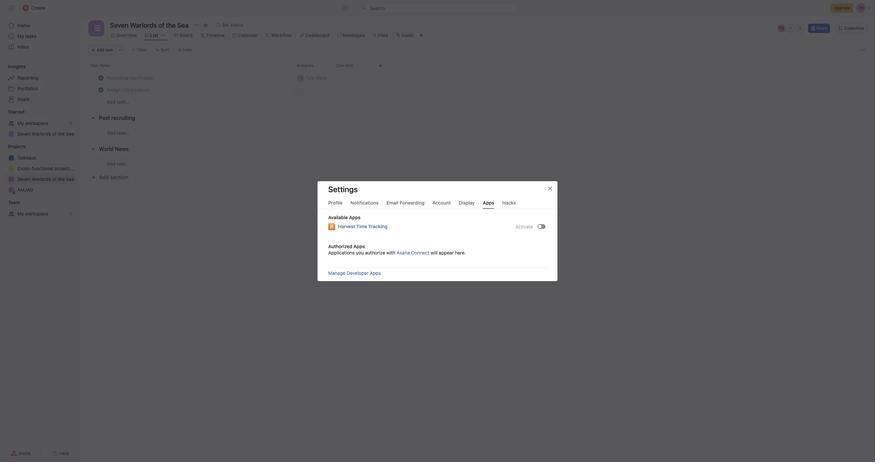 Task type: vqa. For each thing, say whether or not it's contained in the screenshot.
Assignee
yes



Task type: describe. For each thing, give the bounding box(es) containing it.
authorize
[[365, 250, 385, 256]]

functional
[[32, 166, 53, 171]]

Completed checkbox
[[97, 74, 105, 82]]

task… inside header untitled section tree grid
[[117, 99, 130, 105]]

project
[[54, 166, 70, 171]]

inbox link
[[4, 42, 76, 52]]

global element
[[0, 16, 80, 56]]

add task… for news
[[107, 161, 130, 167]]

team button
[[0, 199, 20, 206]]

manage
[[328, 270, 346, 276]]

warlords for seven warlords of the sea link within starred element
[[32, 131, 51, 137]]

tb inside tb button
[[779, 26, 784, 31]]

collapse task list for this section image
[[90, 146, 96, 152]]

home
[[17, 23, 30, 28]]

task
[[90, 63, 98, 68]]

my for 'my workspace' link in the starred element
[[17, 120, 24, 126]]

the for 2nd seven warlords of the sea link from the top of the page
[[58, 176, 65, 182]]

applications
[[328, 250, 355, 256]]

seven warlords of the sea for seven warlords of the sea link within starred element
[[17, 131, 74, 137]]

cross-functional project plan
[[17, 166, 80, 171]]

warlords for 2nd seven warlords of the sea link from the top of the page
[[32, 176, 51, 182]]

portfolios
[[17, 86, 38, 91]]

invite
[[19, 451, 31, 456]]

row containing tb
[[80, 72, 876, 84]]

goals link
[[4, 94, 76, 105]]

manage developer apps link
[[328, 270, 381, 276]]

email
[[387, 200, 399, 206]]

add task… button inside header untitled section tree grid
[[107, 98, 130, 106]]

apps up time
[[349, 215, 361, 220]]

starred element
[[0, 106, 80, 141]]

task
[[105, 47, 113, 52]]

harvest time tracking
[[338, 224, 388, 229]]

account button
[[433, 200, 451, 209]]

seven for seven warlords of the sea link within starred element
[[17, 131, 31, 137]]

appear
[[439, 250, 454, 256]]

seven warlords of the sea for 2nd seven warlords of the sea link from the top of the page
[[17, 176, 74, 182]]

insights element
[[0, 61, 80, 106]]

teams element
[[0, 197, 80, 221]]

insights
[[8, 64, 25, 69]]

apps button
[[483, 200, 495, 209]]

tyler black
[[306, 75, 327, 80]]

add up the "add section" button
[[107, 161, 116, 167]]

available apps
[[328, 215, 361, 220]]

dashboard link
[[300, 32, 329, 39]]

apps inside the authorized apps applications you authorize with asana connect will appear here.
[[354, 244, 365, 249]]

add task… button for news
[[107, 160, 130, 168]]

the for seven warlords of the sea link within starred element
[[58, 131, 65, 137]]

Assign HQ locations text field
[[105, 87, 152, 93]]

share
[[817, 26, 828, 31]]

notifications button
[[351, 200, 379, 209]]

my tasks
[[17, 33, 36, 39]]

timeline link
[[201, 32, 225, 39]]

hacks button
[[503, 200, 516, 209]]

tb inside row
[[298, 75, 303, 80]]

email forwarding
[[387, 200, 425, 206]]

completed image for recruiting top pirates 'text field'
[[97, 74, 105, 82]]

amjad link
[[4, 185, 76, 195]]

of inside projects element
[[52, 176, 57, 182]]

remove from starred image
[[203, 22, 208, 28]]

will
[[431, 250, 438, 256]]

2 seven warlords of the sea link from the top
[[4, 174, 76, 185]]

seven for 2nd seven warlords of the sea link from the top of the page
[[17, 176, 31, 182]]

add task
[[97, 47, 113, 52]]

gantt
[[402, 32, 414, 38]]

section
[[110, 174, 129, 180]]

my workspace link inside teams element
[[4, 209, 76, 219]]

amjad
[[17, 187, 33, 193]]

projects button
[[0, 143, 26, 150]]

apps right developer
[[370, 270, 381, 276]]

add section button
[[88, 171, 131, 183]]

display
[[459, 200, 475, 206]]

talkback
[[17, 155, 36, 161]]

overview
[[116, 32, 137, 38]]

calendar
[[238, 32, 258, 38]]

projects element
[[0, 141, 80, 197]]

post
[[99, 115, 110, 121]]

workspace for 'my workspace' link in the starred element
[[25, 120, 48, 126]]

files
[[378, 32, 388, 38]]

upgrade
[[834, 5, 851, 10]]

projects
[[8, 144, 26, 149]]

authorized apps applications you authorize with asana connect will appear here.
[[328, 244, 466, 256]]

reporting
[[17, 75, 38, 81]]

post recruiting button
[[99, 112, 135, 124]]

insights button
[[0, 63, 25, 70]]

forwarding
[[400, 200, 425, 206]]

workflow
[[271, 32, 292, 38]]

settings
[[328, 185, 358, 194]]

name
[[99, 63, 110, 68]]

post recruiting
[[99, 115, 135, 121]]

my tasks link
[[4, 31, 76, 42]]

list link
[[145, 32, 158, 39]]

invite button
[[6, 448, 35, 460]]

connect
[[411, 250, 430, 256]]

email forwarding button
[[387, 200, 425, 209]]

display button
[[459, 200, 475, 209]]

starred
[[8, 109, 24, 115]]

hacks
[[503, 200, 516, 206]]



Task type: locate. For each thing, give the bounding box(es) containing it.
0 vertical spatial of
[[52, 131, 57, 137]]

the inside starred element
[[58, 131, 65, 137]]

authorized
[[328, 244, 353, 249]]

0 vertical spatial my workspace link
[[4, 118, 76, 129]]

the up talkback link
[[58, 131, 65, 137]]

2 seven from the top
[[17, 176, 31, 182]]

inbox
[[17, 44, 29, 50]]

goals
[[17, 96, 30, 102]]

2 of from the top
[[52, 176, 57, 182]]

my workspace down starred
[[17, 120, 48, 126]]

my left tasks
[[17, 33, 24, 39]]

recruiting
[[111, 115, 135, 121]]

add
[[97, 47, 104, 52], [107, 99, 116, 105], [107, 130, 116, 136], [107, 161, 116, 167], [99, 174, 109, 180]]

cross-functional project plan link
[[4, 163, 80, 174]]

available
[[328, 215, 348, 220]]

dashboard
[[305, 32, 329, 38]]

my for 'my workspace' link within teams element
[[17, 211, 24, 217]]

1 vertical spatial tb
[[298, 75, 303, 80]]

my workspace down the team
[[17, 211, 48, 217]]

1 vertical spatial seven warlords of the sea
[[17, 176, 74, 182]]

my down the team
[[17, 211, 24, 217]]

1 vertical spatial task…
[[117, 130, 130, 136]]

due
[[336, 63, 344, 68]]

black
[[317, 75, 327, 80]]

my workspace link down amjad link
[[4, 209, 76, 219]]

date
[[345, 63, 353, 68]]

my for my tasks link
[[17, 33, 24, 39]]

header untitled section tree grid
[[80, 72, 876, 108]]

None text field
[[108, 19, 190, 31]]

upgrade button
[[831, 3, 854, 13]]

0 vertical spatial seven warlords of the sea
[[17, 131, 74, 137]]

account
[[433, 200, 451, 206]]

workspace
[[25, 120, 48, 126], [25, 211, 48, 217]]

1 of from the top
[[52, 131, 57, 137]]

harvest time tracking link
[[338, 223, 388, 230]]

time
[[357, 224, 367, 229]]

seven warlords of the sea
[[17, 131, 74, 137], [17, 176, 74, 182]]

seven warlords of the sea link inside starred element
[[4, 129, 76, 139]]

0 horizontal spatial tb
[[298, 75, 303, 80]]

2 add task… row from the top
[[80, 126, 876, 139]]

seven down cross-
[[17, 176, 31, 182]]

1 warlords from the top
[[32, 131, 51, 137]]

completed image for "assign hq locations" text box
[[97, 86, 105, 94]]

2 vertical spatial add task… row
[[80, 157, 876, 170]]

workspace down amjad link
[[25, 211, 48, 217]]

task… up section
[[117, 161, 130, 167]]

add task… up section
[[107, 161, 130, 167]]

add left task
[[97, 47, 104, 52]]

add task… for recruiting
[[107, 130, 130, 136]]

assignee
[[297, 63, 314, 68]]

my workspace inside teams element
[[17, 211, 48, 217]]

my inside starred element
[[17, 120, 24, 126]]

2 workspace from the top
[[25, 211, 48, 217]]

2 vertical spatial task…
[[117, 161, 130, 167]]

add section
[[99, 174, 129, 180]]

1 vertical spatial add task…
[[107, 130, 130, 136]]

messages
[[343, 32, 365, 38]]

add up post recruiting button
[[107, 99, 116, 105]]

1 sea from the top
[[66, 131, 74, 137]]

2 my from the top
[[17, 120, 24, 126]]

tb
[[779, 26, 784, 31], [298, 75, 303, 80]]

1 vertical spatial add task… row
[[80, 126, 876, 139]]

warlords inside starred element
[[32, 131, 51, 137]]

0 vertical spatial task…
[[117, 99, 130, 105]]

workspace for 'my workspace' link within teams element
[[25, 211, 48, 217]]

seven inside starred element
[[17, 131, 31, 137]]

the
[[58, 131, 65, 137], [58, 176, 65, 182]]

tyler
[[306, 75, 315, 80]]

activate
[[516, 224, 533, 229]]

1 vertical spatial the
[[58, 176, 65, 182]]

list
[[150, 32, 158, 38]]

seven inside projects element
[[17, 176, 31, 182]]

seven up projects
[[17, 131, 31, 137]]

add task…
[[107, 99, 130, 105], [107, 130, 130, 136], [107, 161, 130, 167]]

row
[[80, 59, 876, 72], [88, 71, 868, 72], [80, 72, 876, 84], [80, 84, 876, 96]]

team
[[8, 200, 20, 205]]

the inside projects element
[[58, 176, 65, 182]]

1 seven from the top
[[17, 131, 31, 137]]

starred button
[[0, 109, 24, 115]]

close image
[[548, 186, 553, 191]]

1 vertical spatial my
[[17, 120, 24, 126]]

add task… down "assign hq locations" text box
[[107, 99, 130, 105]]

home link
[[4, 20, 76, 31]]

1 vertical spatial workspace
[[25, 211, 48, 217]]

calendar link
[[233, 32, 258, 39]]

1 add task… from the top
[[107, 99, 130, 105]]

manage developer apps
[[328, 270, 381, 276]]

1 vertical spatial warlords
[[32, 176, 51, 182]]

task name
[[90, 63, 110, 68]]

task… down "assign hq locations" text box
[[117, 99, 130, 105]]

gantt link
[[396, 32, 414, 39]]

seven warlords of the sea up talkback link
[[17, 131, 74, 137]]

harvest
[[338, 224, 355, 229]]

list image
[[92, 24, 100, 32]]

switch
[[538, 224, 546, 229]]

1 the from the top
[[58, 131, 65, 137]]

0 vertical spatial add task…
[[107, 99, 130, 105]]

0 vertical spatial my workspace
[[17, 120, 48, 126]]

here.
[[455, 250, 466, 256]]

workspace down goals link
[[25, 120, 48, 126]]

apps up you
[[354, 244, 365, 249]]

add task… row for world news
[[80, 157, 876, 170]]

add task… button for recruiting
[[107, 129, 130, 137]]

1 add task… row from the top
[[80, 96, 876, 108]]

asana connect link
[[397, 250, 430, 256]]

workspace inside teams element
[[25, 211, 48, 217]]

add down post recruiting
[[107, 130, 116, 136]]

seven warlords of the sea link down functional
[[4, 174, 76, 185]]

add task… button
[[107, 98, 130, 106], [107, 129, 130, 137], [107, 160, 130, 168]]

my inside global element
[[17, 33, 24, 39]]

1 vertical spatial of
[[52, 176, 57, 182]]

0 vertical spatial the
[[58, 131, 65, 137]]

0 vertical spatial seven
[[17, 131, 31, 137]]

notifications
[[351, 200, 379, 206]]

workflow link
[[266, 32, 292, 39]]

reporting link
[[4, 73, 76, 83]]

0 vertical spatial my
[[17, 33, 24, 39]]

sea inside starred element
[[66, 131, 74, 137]]

world news button
[[99, 143, 129, 155]]

add task… button down "assign hq locations" text box
[[107, 98, 130, 106]]

3 task… from the top
[[117, 161, 130, 167]]

seven warlords of the sea inside projects element
[[17, 176, 74, 182]]

task… for news
[[117, 161, 130, 167]]

seven warlords of the sea inside starred element
[[17, 131, 74, 137]]

share button
[[809, 24, 831, 33]]

apps left hacks
[[483, 200, 495, 206]]

2 vertical spatial add task…
[[107, 161, 130, 167]]

add left section
[[99, 174, 109, 180]]

recruiting top pirates cell
[[80, 72, 294, 84]]

due date
[[336, 63, 353, 68]]

0 vertical spatial completed image
[[97, 74, 105, 82]]

2 sea from the top
[[66, 176, 74, 182]]

0 vertical spatial workspace
[[25, 120, 48, 126]]

task…
[[117, 99, 130, 105], [117, 130, 130, 136], [117, 161, 130, 167]]

warlords down cross-functional project plan link
[[32, 176, 51, 182]]

2 my workspace link from the top
[[4, 209, 76, 219]]

add task… row
[[80, 96, 876, 108], [80, 126, 876, 139], [80, 157, 876, 170]]

my workspace inside starred element
[[17, 120, 48, 126]]

tasks
[[25, 33, 36, 39]]

tracking
[[369, 224, 388, 229]]

0 vertical spatial tb
[[779, 26, 784, 31]]

2 task… from the top
[[117, 130, 130, 136]]

row containing task name
[[80, 59, 876, 72]]

0 vertical spatial seven warlords of the sea link
[[4, 129, 76, 139]]

portfolios link
[[4, 83, 76, 94]]

0 vertical spatial sea
[[66, 131, 74, 137]]

profile
[[328, 200, 343, 206]]

the down project on the left top
[[58, 176, 65, 182]]

my
[[17, 33, 24, 39], [17, 120, 24, 126], [17, 211, 24, 217]]

task… down recruiting
[[117, 130, 130, 136]]

warlords
[[32, 131, 51, 137], [32, 176, 51, 182]]

news
[[115, 146, 129, 152]]

1 my from the top
[[17, 33, 24, 39]]

1 vertical spatial my workspace link
[[4, 209, 76, 219]]

world
[[99, 146, 114, 152]]

3 add task… row from the top
[[80, 157, 876, 170]]

my workspace link
[[4, 118, 76, 129], [4, 209, 76, 219]]

0 vertical spatial add task… button
[[107, 98, 130, 106]]

1 vertical spatial add task… button
[[107, 129, 130, 137]]

my down starred
[[17, 120, 24, 126]]

of up talkback link
[[52, 131, 57, 137]]

2 seven warlords of the sea from the top
[[17, 176, 74, 182]]

add task… inside header untitled section tree grid
[[107, 99, 130, 105]]

warlords up talkback link
[[32, 131, 51, 137]]

warlords inside projects element
[[32, 176, 51, 182]]

1 task… from the top
[[117, 99, 130, 105]]

tb button
[[778, 24, 786, 32]]

my workspace link inside starred element
[[4, 118, 76, 129]]

1 vertical spatial seven warlords of the sea link
[[4, 174, 76, 185]]

1 completed image from the top
[[97, 74, 105, 82]]

completed image inside assign hq locations cell
[[97, 86, 105, 94]]

1 vertical spatial my workspace
[[17, 211, 48, 217]]

apps
[[483, 200, 495, 206], [349, 215, 361, 220], [354, 244, 365, 249], [370, 270, 381, 276]]

sea for 2nd seven warlords of the sea link from the top of the page
[[66, 176, 74, 182]]

sea inside projects element
[[66, 176, 74, 182]]

3 my from the top
[[17, 211, 24, 217]]

1 add task… button from the top
[[107, 98, 130, 106]]

my inside teams element
[[17, 211, 24, 217]]

completed image up completed option
[[97, 74, 105, 82]]

of down cross-functional project plan
[[52, 176, 57, 182]]

1 horizontal spatial tb
[[779, 26, 784, 31]]

2 the from the top
[[58, 176, 65, 182]]

completed image
[[97, 74, 105, 82], [97, 86, 105, 94]]

of inside starred element
[[52, 131, 57, 137]]

overview link
[[111, 32, 137, 39]]

collapse task list for this section image
[[90, 115, 96, 121]]

1 vertical spatial seven
[[17, 176, 31, 182]]

add task… down post recruiting
[[107, 130, 130, 136]]

add inside header untitled section tree grid
[[107, 99, 116, 105]]

2 vertical spatial add task… button
[[107, 160, 130, 168]]

my workspace
[[17, 120, 48, 126], [17, 211, 48, 217]]

2 warlords from the top
[[32, 176, 51, 182]]

2 completed image from the top
[[97, 86, 105, 94]]

my workspace link down goals link
[[4, 118, 76, 129]]

Completed checkbox
[[97, 86, 105, 94]]

Recruiting top Pirates text field
[[105, 75, 155, 81]]

1 my workspace link from the top
[[4, 118, 76, 129]]

hide sidebar image
[[9, 5, 14, 11]]

2 add task… from the top
[[107, 130, 130, 136]]

workspace inside starred element
[[25, 120, 48, 126]]

add task… button down post recruiting
[[107, 129, 130, 137]]

seven warlords of the sea link up talkback link
[[4, 129, 76, 139]]

1 my workspace from the top
[[17, 120, 48, 126]]

add task… row for post recruiting
[[80, 126, 876, 139]]

2 add task… button from the top
[[107, 129, 130, 137]]

1 vertical spatial sea
[[66, 176, 74, 182]]

3 add task… button from the top
[[107, 160, 130, 168]]

seven warlords of the sea down cross-functional project plan
[[17, 176, 74, 182]]

2 vertical spatial my
[[17, 211, 24, 217]]

sea
[[66, 131, 74, 137], [66, 176, 74, 182]]

1 seven warlords of the sea from the top
[[17, 131, 74, 137]]

files link
[[373, 32, 388, 39]]

board
[[180, 32, 193, 38]]

0 vertical spatial warlords
[[32, 131, 51, 137]]

1 seven warlords of the sea link from the top
[[4, 129, 76, 139]]

cross-
[[17, 166, 32, 171]]

1 workspace from the top
[[25, 120, 48, 126]]

assign hq locations cell
[[80, 84, 294, 96]]

1 vertical spatial completed image
[[97, 86, 105, 94]]

seven
[[17, 131, 31, 137], [17, 176, 31, 182]]

0 vertical spatial add task… row
[[80, 96, 876, 108]]

add task… button up section
[[107, 160, 130, 168]]

2 my workspace from the top
[[17, 211, 48, 217]]

task… for recruiting
[[117, 130, 130, 136]]

completed image inside 'recruiting top pirates' cell
[[97, 74, 105, 82]]

sea for seven warlords of the sea link within starred element
[[66, 131, 74, 137]]

asana
[[397, 250, 410, 256]]

you
[[356, 250, 364, 256]]

3 add task… from the top
[[107, 161, 130, 167]]

completed image down completed checkbox
[[97, 86, 105, 94]]



